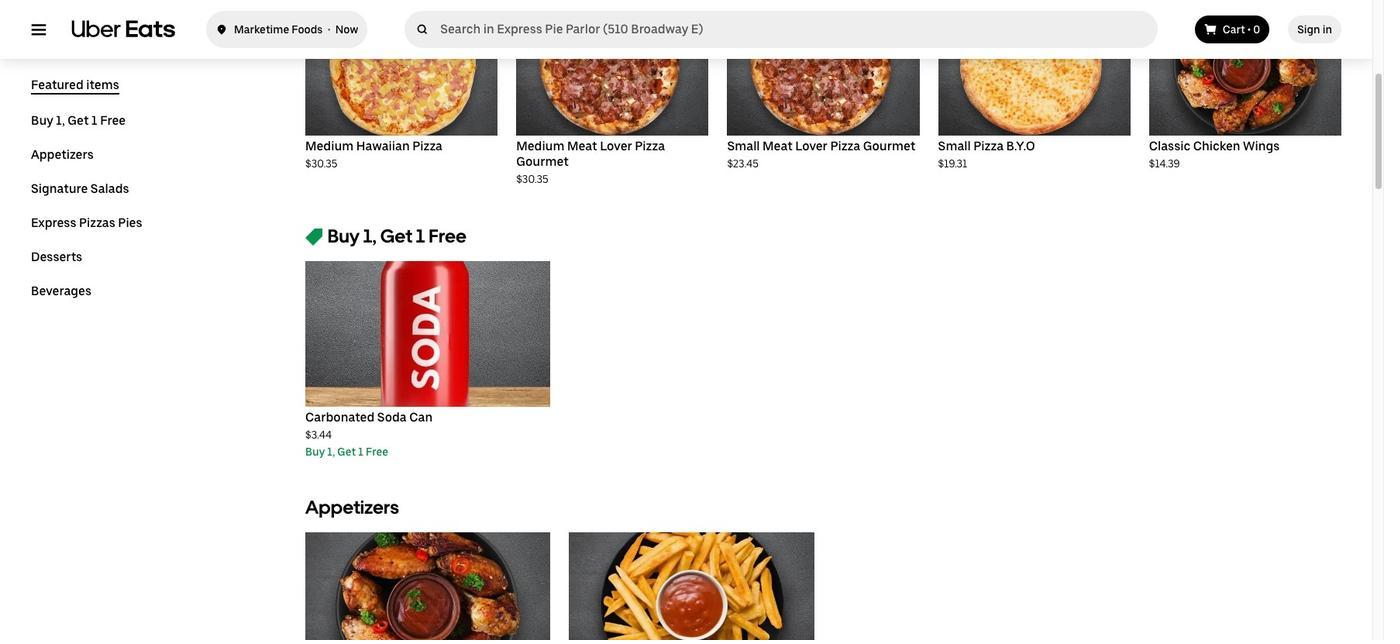 Task type: vqa. For each thing, say whether or not it's contained in the screenshot.


Task type: describe. For each thing, give the bounding box(es) containing it.
express
[[31, 215, 76, 230]]

1, inside carbonated soda can $3.44 buy 1, get 1 free
[[327, 446, 335, 458]]

main navigation menu image
[[31, 22, 47, 37]]

get inside carbonated soda can $3.44 buy 1, get 1 free
[[337, 446, 356, 458]]

in
[[1323, 23, 1332, 36]]

#3
[[737, 0, 748, 11]]

gourmet for medium meat lover pizza gourmet
[[516, 154, 569, 169]]

small meat lover pizza gourmet $23.45
[[727, 139, 916, 170]]

medium meat lover pizza gourmet $30.35
[[516, 139, 668, 185]]

#3 most liked
[[737, 0, 795, 11]]

wings
[[1243, 139, 1280, 153]]

most for medium hawaiian pizza
[[327, 0, 350, 11]]

1 vertical spatial appetizers
[[305, 496, 399, 519]]

uber eats home image
[[71, 20, 175, 39]]

Search in Express Pie Parlor (510 Broadway E) text field
[[440, 22, 1152, 37]]

sign in link
[[1288, 16, 1342, 43]]

deliver to image
[[215, 20, 228, 39]]

meat for medium
[[567, 139, 597, 153]]

now
[[335, 23, 358, 36]]

meat for small
[[763, 139, 793, 153]]

liked for medium meat lover pizza gourmet
[[563, 0, 584, 11]]

lover for medium
[[600, 139, 632, 153]]

lover for small
[[795, 139, 828, 153]]

$30.35 inside medium meat lover pizza gourmet $30.35
[[516, 173, 549, 185]]

soda
[[377, 410, 407, 425]]

featured items
[[31, 78, 119, 92]]

salads
[[91, 181, 129, 196]]

#1
[[315, 0, 325, 11]]

chicken
[[1194, 139, 1241, 153]]

gourmet for small meat lover pizza gourmet
[[863, 139, 916, 153]]

buy inside carbonated soda can $3.44 buy 1, get 1 free
[[305, 446, 325, 458]]

appetizers button
[[31, 147, 94, 163]]

0 horizontal spatial buy 1, get 1 free
[[31, 113, 126, 128]]

2 horizontal spatial 1
[[416, 225, 425, 247]]

2 horizontal spatial 1,
[[363, 225, 377, 247]]

medium hawaiian pizza $30.35
[[305, 139, 443, 170]]

most for small meat lover pizza gourmet
[[750, 0, 773, 11]]

marketime
[[234, 23, 289, 36]]

buy 1, get 1 free button
[[31, 113, 126, 129]]

desserts button
[[31, 250, 82, 265]]

2 horizontal spatial buy
[[328, 225, 360, 247]]

pizza inside medium hawaiian pizza $30.35
[[413, 139, 443, 153]]

1, inside button
[[56, 113, 65, 128]]

0 horizontal spatial appetizers
[[31, 147, 94, 162]]

2 • from the left
[[1248, 23, 1251, 36]]

$3.44
[[305, 429, 332, 441]]

most for medium meat lover pizza gourmet
[[539, 0, 561, 11]]



Task type: locate. For each thing, give the bounding box(es) containing it.
1 vertical spatial buy 1, get 1 free
[[324, 225, 467, 247]]

$14.39
[[1149, 157, 1180, 170]]

signature salads button
[[31, 181, 129, 197]]

2 vertical spatial 1
[[358, 446, 364, 458]]

1 meat from the left
[[567, 139, 597, 153]]

small inside small pizza b.y.o $19.31
[[938, 139, 971, 153]]

sign in
[[1298, 23, 1332, 36]]

free inside button
[[100, 113, 126, 128]]

free inside carbonated soda can $3.44 buy 1, get 1 free
[[366, 446, 388, 458]]

carbonated
[[305, 410, 375, 425]]

express pizzas pies
[[31, 215, 142, 230]]

$19.31
[[938, 157, 968, 170]]

gourmet inside small meat lover pizza gourmet $23.45
[[863, 139, 916, 153]]

0 horizontal spatial $30.35
[[305, 157, 338, 170]]

2 vertical spatial 1,
[[327, 446, 335, 458]]

1 vertical spatial free
[[429, 225, 467, 247]]

medium for medium hawaiian pizza
[[305, 139, 354, 153]]

buy 1, get 1 free
[[31, 113, 126, 128], [324, 225, 467, 247]]

1 horizontal spatial medium
[[516, 139, 565, 153]]

medium for medium meat lover pizza gourmet
[[516, 139, 565, 153]]

0 vertical spatial buy
[[31, 113, 53, 128]]

liked up now
[[352, 0, 372, 11]]

featured items button
[[31, 78, 119, 95]]

appetizers down carbonated soda can $3.44 buy 1, get 1 free
[[305, 496, 399, 519]]

2 medium from the left
[[516, 139, 565, 153]]

liked for small meat lover pizza gourmet
[[775, 0, 795, 11]]

pizza inside small meat lover pizza gourmet $23.45
[[830, 139, 861, 153]]

1 small from the left
[[727, 139, 760, 153]]

medium inside medium meat lover pizza gourmet $30.35
[[516, 139, 565, 153]]

1 horizontal spatial gourmet
[[863, 139, 916, 153]]

buy
[[31, 113, 53, 128], [328, 225, 360, 247], [305, 446, 325, 458]]

b.y.o
[[1007, 139, 1035, 153]]

1 horizontal spatial liked
[[563, 0, 584, 11]]

featured
[[31, 78, 84, 92]]

0 horizontal spatial small
[[727, 139, 760, 153]]

0 vertical spatial $30.35
[[305, 157, 338, 170]]

0 horizontal spatial most
[[327, 0, 350, 11]]

can
[[409, 410, 433, 425]]

1 vertical spatial gourmet
[[516, 154, 569, 169]]

0 vertical spatial appetizers
[[31, 147, 94, 162]]

pies
[[118, 215, 142, 230]]

1 vertical spatial 1
[[416, 225, 425, 247]]

1 vertical spatial $30.35
[[516, 173, 549, 185]]

appetizers up signature
[[31, 147, 94, 162]]

pizza inside small pizza b.y.o $19.31
[[974, 139, 1004, 153]]

1 horizontal spatial small
[[938, 139, 971, 153]]

0 horizontal spatial gourmet
[[516, 154, 569, 169]]

items
[[86, 78, 119, 92]]

1 horizontal spatial meat
[[763, 139, 793, 153]]

$30.35
[[305, 157, 338, 170], [516, 173, 549, 185]]

1 inside buy 1, get 1 free button
[[91, 113, 97, 128]]

0 vertical spatial get
[[68, 113, 89, 128]]

medium
[[305, 139, 354, 153], [516, 139, 565, 153]]

desserts
[[31, 250, 82, 264]]

0 horizontal spatial meat
[[567, 139, 597, 153]]

gourmet
[[863, 139, 916, 153], [516, 154, 569, 169]]

classic chicken wings $14.39
[[1149, 139, 1280, 170]]

0 vertical spatial free
[[100, 113, 126, 128]]

2 meat from the left
[[763, 139, 793, 153]]

navigation
[[31, 78, 268, 318]]

sign
[[1298, 23, 1321, 36]]

beverages button
[[31, 284, 92, 299]]

lover
[[600, 139, 632, 153], [795, 139, 828, 153]]

2 vertical spatial buy
[[305, 446, 325, 458]]

appetizers
[[31, 147, 94, 162], [305, 496, 399, 519]]

0 horizontal spatial medium
[[305, 139, 354, 153]]

gourmet inside medium meat lover pizza gourmet $30.35
[[516, 154, 569, 169]]

lover inside small meat lover pizza gourmet $23.45
[[795, 139, 828, 153]]

0 horizontal spatial •
[[328, 23, 331, 36]]

most
[[327, 0, 350, 11], [539, 0, 561, 11], [750, 0, 773, 11]]

1 horizontal spatial most
[[539, 0, 561, 11]]

signature salads
[[31, 181, 129, 196]]

1 • from the left
[[328, 23, 331, 36]]

liked up search in express pie parlor (510 broadway e) text field
[[775, 0, 795, 11]]

2 horizontal spatial get
[[380, 225, 412, 247]]

•
[[328, 23, 331, 36], [1248, 23, 1251, 36]]

1 horizontal spatial get
[[337, 446, 356, 458]]

0 vertical spatial buy 1, get 1 free
[[31, 113, 126, 128]]

liked
[[352, 0, 372, 11], [563, 0, 584, 11], [775, 0, 795, 11]]

medium inside medium hawaiian pizza $30.35
[[305, 139, 354, 153]]

most right #3
[[750, 0, 773, 11]]

1 horizontal spatial 1
[[358, 446, 364, 458]]

1 vertical spatial 1,
[[363, 225, 377, 247]]

2 horizontal spatial most
[[750, 0, 773, 11]]

1
[[91, 113, 97, 128], [416, 225, 425, 247], [358, 446, 364, 458]]

#1 most liked
[[315, 0, 372, 11]]

3 liked from the left
[[775, 0, 795, 11]]

2 vertical spatial free
[[366, 446, 388, 458]]

3 pizza from the left
[[830, 139, 861, 153]]

2 horizontal spatial free
[[429, 225, 467, 247]]

small for small pizza b.y.o
[[938, 139, 971, 153]]

1,
[[56, 113, 65, 128], [363, 225, 377, 247], [327, 446, 335, 458]]

0 vertical spatial 1,
[[56, 113, 65, 128]]

get
[[68, 113, 89, 128], [380, 225, 412, 247], [337, 446, 356, 458]]

2 pizza from the left
[[635, 139, 665, 153]]

2 small from the left
[[938, 139, 971, 153]]

small up $23.45
[[727, 139, 760, 153]]

1 pizza from the left
[[413, 139, 443, 153]]

0 horizontal spatial 1
[[91, 113, 97, 128]]

0 vertical spatial gourmet
[[863, 139, 916, 153]]

navigation containing featured items
[[31, 78, 268, 318]]

classic
[[1149, 139, 1191, 153]]

carbonated soda can $3.44 buy 1, get 1 free
[[305, 410, 433, 458]]

pizzas
[[79, 215, 115, 230]]

1 horizontal spatial $30.35
[[516, 173, 549, 185]]

signature
[[31, 181, 88, 196]]

small inside small meat lover pizza gourmet $23.45
[[727, 139, 760, 153]]

1 horizontal spatial lover
[[795, 139, 828, 153]]

2 vertical spatial get
[[337, 446, 356, 458]]

1 vertical spatial buy
[[328, 225, 360, 247]]

most right #2
[[539, 0, 561, 11]]

1 medium from the left
[[305, 139, 354, 153]]

pizza inside medium meat lover pizza gourmet $30.35
[[635, 139, 665, 153]]

#2 most liked
[[526, 0, 584, 11]]

small up the '$19.31'
[[938, 139, 971, 153]]

free
[[100, 113, 126, 128], [429, 225, 467, 247], [366, 446, 388, 458]]

0 horizontal spatial liked
[[352, 0, 372, 11]]

0 horizontal spatial buy
[[31, 113, 53, 128]]

1 liked from the left
[[352, 0, 372, 11]]

1 vertical spatial get
[[380, 225, 412, 247]]

0 horizontal spatial 1,
[[56, 113, 65, 128]]

0 horizontal spatial lover
[[600, 139, 632, 153]]

2 horizontal spatial liked
[[775, 0, 795, 11]]

small for small meat lover pizza gourmet
[[727, 139, 760, 153]]

lover inside medium meat lover pizza gourmet $30.35
[[600, 139, 632, 153]]

meat
[[567, 139, 597, 153], [763, 139, 793, 153]]

1 horizontal spatial buy
[[305, 446, 325, 458]]

1 horizontal spatial free
[[366, 446, 388, 458]]

2 lover from the left
[[795, 139, 828, 153]]

marketime foods • now
[[234, 23, 358, 36]]

3 most from the left
[[750, 0, 773, 11]]

liked right #2
[[563, 0, 584, 11]]

1 inside carbonated soda can $3.44 buy 1, get 1 free
[[358, 446, 364, 458]]

pizza
[[413, 139, 443, 153], [635, 139, 665, 153], [830, 139, 861, 153], [974, 139, 1004, 153]]

meat inside small meat lover pizza gourmet $23.45
[[763, 139, 793, 153]]

0 vertical spatial 1
[[91, 113, 97, 128]]

4 pizza from the left
[[974, 139, 1004, 153]]

beverages
[[31, 284, 92, 298]]

$23.45
[[727, 157, 759, 170]]

0
[[1254, 23, 1261, 36]]

1 most from the left
[[327, 0, 350, 11]]

2 liked from the left
[[563, 0, 584, 11]]

1 horizontal spatial •
[[1248, 23, 1251, 36]]

0 horizontal spatial free
[[100, 113, 126, 128]]

small
[[727, 139, 760, 153], [938, 139, 971, 153]]

$30.35 inside medium hawaiian pizza $30.35
[[305, 157, 338, 170]]

express pizzas pies button
[[31, 215, 142, 231]]

2 most from the left
[[539, 0, 561, 11]]

#2
[[526, 0, 537, 11]]

buy inside button
[[31, 113, 53, 128]]

small pizza b.y.o $19.31
[[938, 139, 1035, 170]]

1 horizontal spatial 1,
[[327, 446, 335, 458]]

1 lover from the left
[[600, 139, 632, 153]]

foods
[[292, 23, 323, 36]]

most right #1
[[327, 0, 350, 11]]

meat inside medium meat lover pizza gourmet $30.35
[[567, 139, 597, 153]]

• left now
[[328, 23, 331, 36]]

1 horizontal spatial appetizers
[[305, 496, 399, 519]]

liked for medium hawaiian pizza
[[352, 0, 372, 11]]

hawaiian
[[356, 139, 410, 153]]

1 horizontal spatial buy 1, get 1 free
[[324, 225, 467, 247]]

0 horizontal spatial get
[[68, 113, 89, 128]]

cart
[[1223, 23, 1245, 36]]

• left 0
[[1248, 23, 1251, 36]]

get inside button
[[68, 113, 89, 128]]

cart • 0
[[1223, 23, 1261, 36]]



